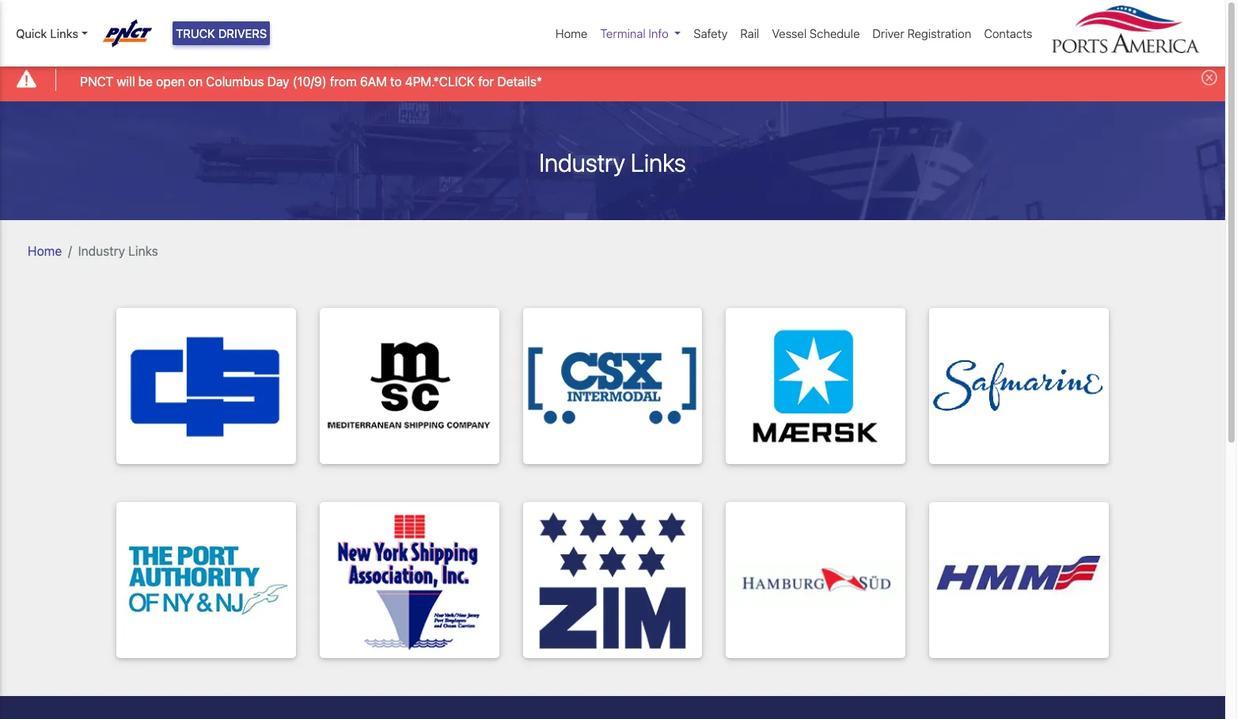 Task type: locate. For each thing, give the bounding box(es) containing it.
industry
[[540, 147, 626, 177], [78, 244, 125, 258]]

info
[[649, 26, 669, 40]]

1 vertical spatial home
[[28, 244, 62, 258]]

will
[[117, 74, 135, 88]]

0 vertical spatial industry links
[[540, 147, 686, 177]]

home
[[556, 26, 588, 40], [28, 244, 62, 258]]

truck drivers link
[[173, 21, 270, 46]]

quick links
[[16, 26, 78, 40]]

vessel schedule link
[[766, 18, 867, 49]]

1 horizontal spatial industry
[[540, 147, 626, 177]]

0 horizontal spatial home link
[[28, 244, 62, 258]]

on
[[188, 74, 203, 88]]

details*
[[498, 74, 543, 88]]

registration
[[908, 26, 972, 40]]

0 vertical spatial home link
[[550, 18, 594, 49]]

(10/9)
[[293, 74, 327, 88]]

0 horizontal spatial links
[[50, 26, 78, 40]]

2 vertical spatial links
[[128, 244, 158, 258]]

driver registration
[[873, 26, 972, 40]]

be
[[138, 74, 153, 88]]

pnct
[[80, 74, 113, 88]]

terminal
[[601, 26, 646, 40]]

to
[[390, 74, 402, 88]]

0 vertical spatial home
[[556, 26, 588, 40]]

from
[[330, 74, 357, 88]]

0 vertical spatial industry
[[540, 147, 626, 177]]

contacts
[[985, 26, 1033, 40]]

links
[[50, 26, 78, 40], [631, 147, 686, 177], [128, 244, 158, 258]]

driver registration link
[[867, 18, 978, 49]]

4pm.*click
[[405, 74, 475, 88]]

0 horizontal spatial industry
[[78, 244, 125, 258]]

schedule
[[810, 26, 860, 40]]

home link
[[550, 18, 594, 49], [28, 244, 62, 258]]

pnct will be open on columbus day (10/9) from 6am to 4pm.*click for details* alert
[[0, 58, 1226, 101]]

0 horizontal spatial home
[[28, 244, 62, 258]]

terminal info link
[[594, 18, 688, 49]]

industry links
[[540, 147, 686, 177], [78, 244, 158, 258]]

safety link
[[688, 18, 734, 49]]

safety
[[694, 26, 728, 40]]

1 vertical spatial industry links
[[78, 244, 158, 258]]

0 horizontal spatial industry links
[[78, 244, 158, 258]]

2 horizontal spatial links
[[631, 147, 686, 177]]

rail
[[741, 26, 760, 40]]

1 horizontal spatial home
[[556, 26, 588, 40]]



Task type: describe. For each thing, give the bounding box(es) containing it.
truck
[[176, 26, 215, 40]]

quick
[[16, 26, 47, 40]]

pnct will be open on columbus day (10/9) from 6am to 4pm.*click for details* link
[[80, 72, 543, 91]]

close image
[[1202, 70, 1218, 86]]

contacts link
[[978, 18, 1039, 49]]

1 horizontal spatial links
[[128, 244, 158, 258]]

driver
[[873, 26, 905, 40]]

columbus
[[206, 74, 264, 88]]

vessel
[[772, 26, 807, 40]]

vessel schedule
[[772, 26, 860, 40]]

truck drivers
[[176, 26, 267, 40]]

rail link
[[734, 18, 766, 49]]

quick links link
[[16, 25, 88, 42]]

for
[[478, 74, 494, 88]]

drivers
[[218, 26, 267, 40]]

1 vertical spatial links
[[631, 147, 686, 177]]

6am
[[360, 74, 387, 88]]

pnct will be open on columbus day (10/9) from 6am to 4pm.*click for details*
[[80, 74, 543, 88]]

1 vertical spatial home link
[[28, 244, 62, 258]]

terminal info
[[601, 26, 669, 40]]

1 horizontal spatial home link
[[550, 18, 594, 49]]

1 vertical spatial industry
[[78, 244, 125, 258]]

1 horizontal spatial industry links
[[540, 147, 686, 177]]

open
[[156, 74, 185, 88]]

day
[[267, 74, 290, 88]]

0 vertical spatial links
[[50, 26, 78, 40]]



Task type: vqa. For each thing, say whether or not it's contained in the screenshot.
hangers
no



